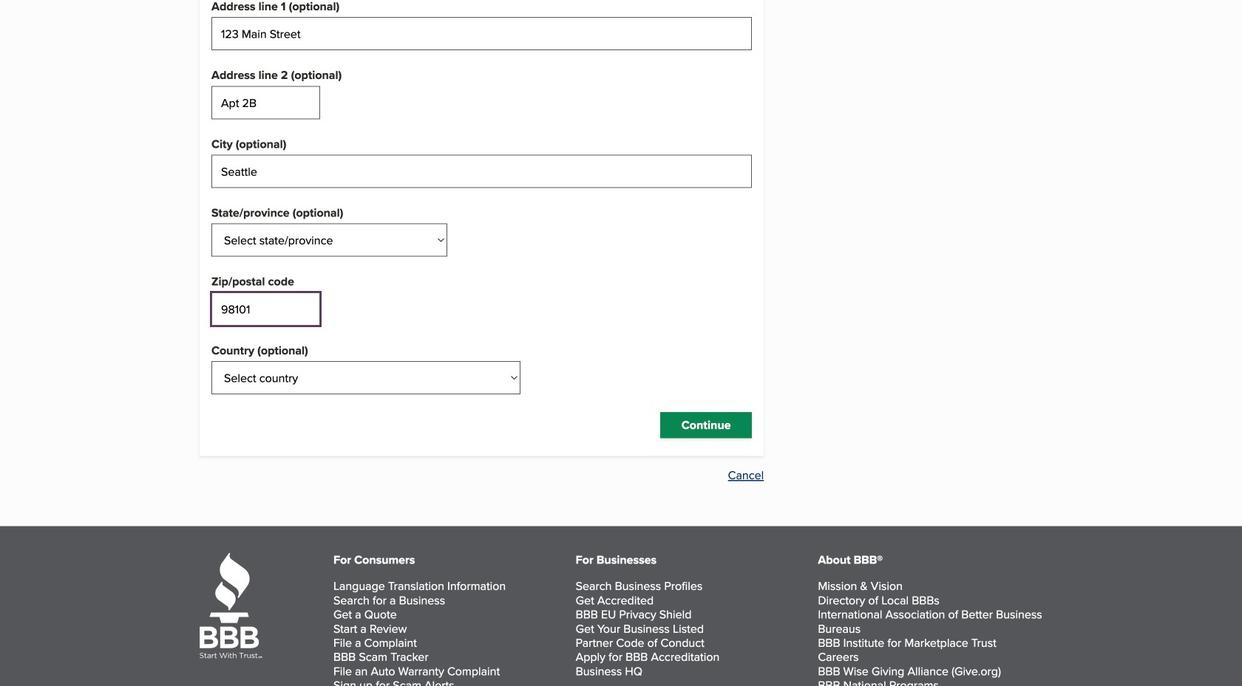 Task type: describe. For each thing, give the bounding box(es) containing it.
bbb image
[[200, 554, 263, 660]]



Task type: vqa. For each thing, say whether or not it's contained in the screenshot.
field
yes



Task type: locate. For each thing, give the bounding box(es) containing it.
None field
[[211, 17, 752, 50], [211, 86, 320, 119], [211, 155, 752, 188], [211, 293, 320, 326], [211, 17, 752, 50], [211, 86, 320, 119], [211, 155, 752, 188], [211, 293, 320, 326]]



